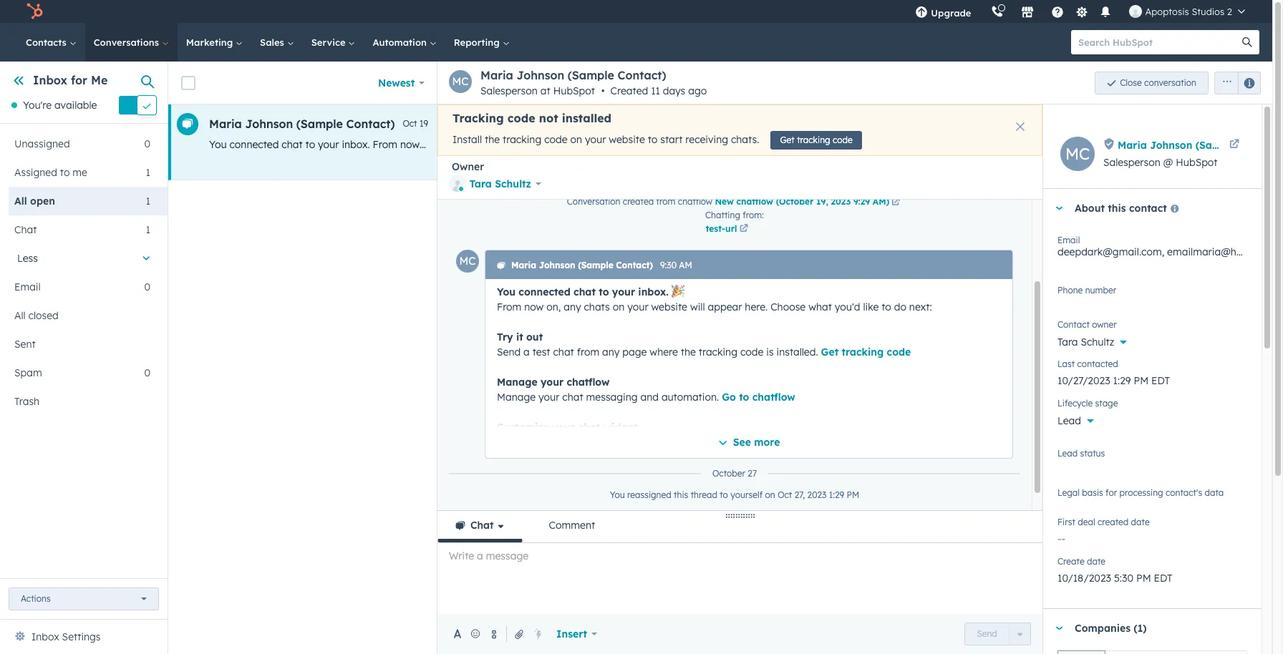 Task type: locate. For each thing, give the bounding box(es) containing it.
from inside you connected chat to your inbox. 🎉 from now on, any chats on your website will appear here. choose what you'd like to do next:
[[497, 301, 522, 314]]

0 horizontal spatial website
[[527, 138, 563, 151]]

on inside you connected chat to your inbox. 🎉 from now on, any chats on your website will appear here. choose what you'd like to do next:
[[613, 301, 625, 314]]

tracking inside row
[[1057, 138, 1096, 151]]

appear inside live chat from maria johnson (sample contact) with context you connected chat to your inbox.
from now on, any chats on your website will appear here. choose what you&#x27;d like to do next:

try it out 
send a test chat from any page where the tracking code is ins row
[[584, 138, 618, 151]]

for right basis
[[1106, 488, 1118, 499]]

like
[[739, 138, 755, 151], [863, 301, 879, 314]]

0 vertical spatial choose
[[647, 138, 682, 151]]

the inside 'tracking code not installed' alert
[[485, 133, 500, 146]]

1 vertical spatial will
[[690, 301, 705, 314]]

hubspot
[[554, 85, 595, 97], [1176, 156, 1218, 169]]

and right access
[[643, 481, 662, 494]]

created
[[623, 196, 654, 207], [1098, 517, 1129, 528]]

the inside row
[[1039, 138, 1055, 151]]

deepdark@gmail.com,
[[1058, 246, 1165, 259]]

for left the me
[[71, 73, 87, 87]]

(sample inside maria johnson (sample contact) salesperson at hubspot • created 11 days ago
[[568, 68, 615, 82]]

will down installed
[[566, 138, 581, 151]]

this right about
[[1108, 202, 1127, 215]]

will
[[566, 138, 581, 151], [690, 301, 705, 314]]

0 horizontal spatial hubspot
[[554, 85, 595, 97]]

1 horizontal spatial more
[[754, 436, 780, 449]]

next: up get tracking code link
[[910, 301, 932, 314]]

0 vertical spatial from
[[373, 138, 398, 151]]

tara schultz button for owner
[[449, 173, 541, 195]]

send inside 'try it out send a test chat from any page where the tracking code is installed. get tracking code'
[[497, 346, 521, 359]]

about this contact
[[1075, 202, 1168, 215]]

1 vertical spatial a
[[524, 346, 530, 359]]

0 horizontal spatial 2023
[[808, 490, 827, 501]]

salesperson down ins
[[1104, 156, 1161, 169]]

chatflow up from:
[[737, 196, 774, 207]]

0 horizontal spatial page
[[623, 346, 647, 359]]

created right deal
[[1098, 517, 1129, 528]]

all left open
[[14, 195, 27, 208]]

get tracking code
[[780, 135, 853, 145]]

go
[[722, 391, 736, 404]]

1 horizontal spatial choose
[[771, 301, 806, 314]]

1 manage from the top
[[497, 376, 538, 389]]

1 horizontal spatial send
[[856, 138, 879, 151]]

on right install
[[489, 138, 501, 151]]

1 for to
[[146, 166, 150, 179]]

connected inside you connected chat to your inbox. 🎉 from now on, any chats on your website will appear here. choose what you'd like to do next:
[[519, 286, 571, 299]]

here. left 'start'
[[621, 138, 644, 151]]

what right 'start'
[[685, 138, 708, 151]]

like right receiving
[[739, 138, 755, 151]]

link opens in a new window image inside the new chatflow (october 19, 2023 9:29 am) link
[[892, 198, 901, 207]]

widget.
[[699, 436, 734, 449]]

1 vertical spatial you
[[497, 286, 516, 299]]

0 vertical spatial page
[[981, 138, 1006, 151]]

and inside customize your chat widget customize the color and style of your chat widget.
[[593, 436, 611, 449]]

0 vertical spatial tara schultz
[[470, 178, 532, 191]]

2023 right 27,
[[808, 490, 827, 501]]

0 horizontal spatial what
[[685, 138, 708, 151]]

1 horizontal spatial it
[[828, 138, 834, 151]]

oct left 27,
[[778, 490, 793, 501]]

inbox. inside row
[[342, 138, 370, 151]]

this inside about this contact dropdown button
[[1108, 202, 1127, 215]]

tara schultz button down install
[[449, 173, 541, 195]]

maria johnson (sample contact) salesperson at hubspot • created 11 days ago
[[481, 68, 707, 97]]

more right the learn
[[635, 527, 660, 539]]

marketing link
[[178, 23, 251, 62]]

website inside you connected chat to your inbox. 🎉 from now on, any chats on your website will appear here. choose what you'd like to do next:
[[652, 301, 688, 314]]

where inside row
[[1008, 138, 1037, 151]]

0 horizontal spatial salesperson
[[481, 85, 538, 97]]

link opens in a new window image
[[740, 223, 749, 236], [740, 225, 749, 234]]

website down 🎉 on the right
[[652, 301, 688, 314]]

contact) inside maria johnson (sample contact) salesperson at hubspot • created 11 days ago
[[618, 68, 667, 82]]

lead left status
[[1058, 448, 1078, 459]]

do inside you connected chat to your inbox. 🎉 from now on, any chats on your website will appear here. choose what you'd like to do next:
[[895, 301, 907, 314]]

do inside row
[[770, 138, 783, 151]]

choose left receiving
[[647, 138, 682, 151]]

this
[[1108, 202, 1127, 215], [674, 490, 689, 501]]

2 vertical spatial from
[[577, 346, 600, 359]]

settings image
[[1076, 6, 1089, 19]]

sales
[[260, 37, 287, 48]]

maria
[[481, 68, 514, 82], [209, 117, 242, 131], [1118, 139, 1148, 152], [511, 260, 537, 271]]

tara
[[470, 178, 492, 191], [1058, 336, 1078, 349]]

what up installed.
[[809, 301, 832, 314]]

first deal created date
[[1058, 517, 1150, 528]]

manage for manage team member access and availability.
[[497, 481, 536, 494]]

lead for lead status
[[1058, 448, 1078, 459]]

0 vertical spatial 2023
[[831, 196, 851, 207]]

oct left 19 on the top of the page
[[403, 118, 417, 129]]

0 vertical spatial manage
[[497, 376, 538, 389]]

0 vertical spatial tara schultz button
[[449, 173, 541, 195]]

lead inside lead popup button
[[1058, 415, 1082, 428]]

lead for lead
[[1058, 415, 1082, 428]]

hubspot link
[[17, 3, 54, 20]]

and inside manage your chatflow manage your chat messaging and automation. go to chatflow
[[641, 391, 659, 404]]

1 vertical spatial 1
[[146, 195, 150, 208]]

test inside 'try it out send a test chat from any page where the tracking code is installed. get tracking code'
[[533, 346, 551, 359]]

live chat from maria johnson (sample contact) with context you connected chat to your inbox.
from now on, any chats on your website will appear here. choose what you&#x27;d like to do next:

try it out 
send a test chat from any page where the tracking code is ins row
[[168, 105, 1148, 181]]

this left thread
[[674, 490, 689, 501]]

help image
[[1052, 6, 1065, 19]]

date right create
[[1087, 557, 1106, 568]]

appear up 'try it out send a test chat from any page where the tracking code is installed. get tracking code'
[[708, 301, 742, 314]]

0 horizontal spatial connected
[[230, 138, 279, 151]]

oct 19
[[403, 118, 428, 129]]

1 vertical spatial oct
[[778, 490, 793, 501]]

0 vertical spatial out
[[837, 138, 853, 151]]

1 vertical spatial test
[[533, 346, 551, 359]]

and right messaging
[[641, 391, 659, 404]]

schultz down tracking code not installed
[[495, 178, 532, 191]]

lifecycle
[[1058, 398, 1093, 409]]

will up 'try it out send a test chat from any page where the tracking code is installed. get tracking code'
[[690, 301, 705, 314]]

2 vertical spatial you
[[610, 490, 625, 501]]

created
[[611, 85, 648, 97]]

tara schultz
[[470, 178, 532, 191], [1058, 336, 1115, 349]]

settings
[[62, 631, 101, 644]]

search image
[[1243, 37, 1253, 47]]

1 vertical spatial on,
[[547, 301, 561, 314]]

choose up installed.
[[771, 301, 806, 314]]

out inside live chat from maria johnson (sample contact) with context you connected chat to your inbox.
from now on, any chats on your website will appear here. choose what you&#x27;d like to do next:

try it out 
send a test chat from any page where the tracking code is ins row
[[837, 138, 853, 151]]

and left style
[[593, 436, 611, 449]]

2 all from the top
[[14, 310, 26, 323]]

1 horizontal spatial next:
[[910, 301, 932, 314]]

conversations link
[[85, 23, 178, 62]]

contact)
[[618, 68, 667, 82], [346, 117, 395, 131], [1241, 139, 1284, 152], [616, 260, 653, 271]]

what inside row
[[685, 138, 708, 151]]

0 horizontal spatial here.
[[621, 138, 644, 151]]

2 lead from the top
[[1058, 448, 1078, 459]]

next:
[[785, 138, 808, 151], [910, 301, 932, 314]]

0 horizontal spatial send
[[497, 346, 521, 359]]

1 horizontal spatial tara schultz button
[[1058, 328, 1248, 352]]

1 vertical spatial from
[[657, 196, 676, 207]]

1 vertical spatial inbox
[[32, 631, 59, 644]]

next: inside you connected chat to your inbox. 🎉 from now on, any chats on your website will appear here. choose what you'd like to do next:
[[910, 301, 932, 314]]

will inside you connected chat to your inbox. 🎉 from now on, any chats on your website will appear here. choose what you'd like to do next:
[[690, 301, 705, 314]]

on down maria johnson (sample contact) 9:30 am
[[613, 301, 625, 314]]

connected inside row
[[230, 138, 279, 151]]

1 horizontal spatial salesperson
[[1104, 156, 1161, 169]]

or learn more about
[[592, 527, 694, 539]]

what inside you connected chat to your inbox. 🎉 from now on, any chats on your website will appear here. choose what you'd like to do next:
[[809, 301, 832, 314]]

1 horizontal spatial hubspot
[[1176, 156, 1218, 169]]

or
[[595, 527, 606, 539]]

0 vertical spatial inbox
[[33, 73, 67, 87]]

0 horizontal spatial where
[[650, 346, 678, 359]]

on inside row
[[489, 138, 501, 151]]

0 vertical spatial 1
[[146, 166, 150, 179]]

inbox left settings
[[32, 631, 59, 644]]

0 horizontal spatial from
[[577, 346, 600, 359]]

closed
[[28, 310, 59, 323]]

you for you connected chat to your inbox. 🎉 from now on, any chats on your website will appear here. choose what you'd like to do next:
[[497, 286, 516, 299]]

1 horizontal spatial will
[[690, 301, 705, 314]]

menu item
[[982, 0, 985, 23]]

out inside 'try it out send a test chat from any page where the tracking code is installed. get tracking code'
[[527, 331, 543, 344]]

2 link opens in a new window image from the top
[[892, 198, 901, 207]]

email deepdark@gmail.com, emailmaria@hubspot.com
[[1058, 235, 1284, 259]]

see more
[[733, 436, 780, 449]]

hubspot right at
[[554, 85, 595, 97]]

you'd right 'start'
[[711, 138, 736, 151]]

0 vertical spatial send
[[856, 138, 879, 151]]

1 lead from the top
[[1058, 415, 1082, 428]]

contact's
[[1166, 488, 1203, 499]]

test
[[891, 138, 909, 151], [533, 346, 551, 359]]

your inside 'tracking code not installed' alert
[[585, 133, 606, 146]]

you're
[[23, 99, 52, 112]]

0 horizontal spatial try
[[497, 331, 513, 344]]

comment button
[[531, 511, 613, 543]]

menu
[[906, 0, 1256, 23]]

1 horizontal spatial get
[[821, 346, 839, 359]]

all inside button
[[14, 310, 26, 323]]

more right see
[[754, 436, 780, 449]]

0 vertical spatial all
[[14, 195, 27, 208]]

0 horizontal spatial appear
[[584, 138, 618, 151]]

email down less
[[14, 281, 41, 294]]

inbox settings
[[32, 631, 101, 644]]

see more button
[[718, 434, 780, 453]]

inbox for me
[[33, 73, 108, 87]]

email down caret icon
[[1058, 235, 1081, 246]]

2 1 from the top
[[146, 195, 150, 208]]

1 vertical spatial salesperson
[[1104, 156, 1161, 169]]

chat inside 'try it out send a test chat from any page where the tracking code is installed. get tracking code'
[[553, 346, 574, 359]]

all left closed
[[14, 310, 26, 323]]

conversation
[[567, 196, 621, 207]]

1 horizontal spatial created
[[1098, 517, 1129, 528]]

more inside button
[[754, 436, 780, 449]]

owner
[[1093, 319, 1117, 330]]

open
[[30, 195, 55, 208]]

0 vertical spatial it
[[828, 138, 834, 151]]

0 vertical spatial 0
[[144, 138, 150, 151]]

0 horizontal spatial on,
[[423, 138, 437, 151]]

email inside email deepdark@gmail.com, emailmaria@hubspot.com
[[1058, 235, 1081, 246]]

0 vertical spatial try
[[811, 138, 825, 151]]

member
[[566, 481, 606, 494]]

your
[[585, 133, 606, 146], [318, 138, 339, 151], [503, 138, 525, 151], [612, 286, 635, 299], [628, 301, 649, 314], [541, 376, 564, 389], [539, 391, 560, 404], [552, 421, 575, 434], [651, 436, 672, 449]]

calling icon image
[[992, 6, 1005, 19]]

1 vertical spatial email
[[14, 281, 41, 294]]

close image
[[1017, 122, 1025, 131]]

3 manage from the top
[[497, 481, 536, 494]]

any
[[440, 138, 457, 151], [961, 138, 978, 151], [564, 301, 581, 314], [603, 346, 620, 359]]

hubspot down the maria johnson (sample contact) link
[[1176, 156, 1218, 169]]

0
[[144, 138, 150, 151], [144, 281, 150, 294], [144, 367, 150, 380]]

do
[[770, 138, 783, 151], [895, 301, 907, 314]]

website left 'start'
[[609, 133, 645, 146]]

link opens in a new window image
[[892, 196, 901, 209], [892, 198, 901, 207]]

2 0 from the top
[[144, 281, 150, 294]]

not
[[539, 111, 558, 125]]

the
[[485, 133, 500, 146], [1039, 138, 1055, 151], [681, 346, 696, 359], [549, 436, 564, 449]]

0 for 0
[[144, 281, 150, 294]]

0 vertical spatial for
[[71, 73, 87, 87]]

maria johnson (sample contact) link
[[1118, 136, 1284, 154]]

salesperson up tracking code not installed
[[481, 85, 538, 97]]

for inside main content
[[1106, 488, 1118, 499]]

0 vertical spatial hubspot
[[554, 85, 595, 97]]

chatflow left new
[[678, 196, 713, 207]]

maria johnson (sample contact)
[[209, 117, 395, 131], [1118, 139, 1284, 152]]

1 horizontal spatial now
[[525, 301, 544, 314]]

2 horizontal spatial from
[[936, 138, 958, 151]]

unassigned
[[14, 138, 70, 151]]

assigned
[[14, 166, 57, 179]]

1 0 from the top
[[144, 138, 150, 151]]

chatflow right go
[[753, 391, 796, 404]]

tracking left ins
[[1057, 138, 1096, 151]]

0 vertical spatial date
[[1132, 517, 1150, 528]]

1 vertical spatial customize
[[497, 436, 546, 449]]

tara down the owner
[[470, 178, 492, 191]]

1 vertical spatial it
[[516, 331, 523, 344]]

phone
[[1058, 285, 1083, 296]]

0 horizontal spatial more
[[635, 527, 660, 539]]

1 vertical spatial 0
[[144, 281, 150, 294]]

tara schultz down contact owner
[[1058, 336, 1115, 349]]

you'd inside you connected chat to your inbox. 🎉 from now on, any chats on your website will appear here. choose what you'd like to do next:
[[835, 301, 861, 314]]

1 vertical spatial schultz
[[1081, 336, 1115, 349]]

you inside you connected chat to your inbox. 🎉 from now on, any chats on your website will appear here. choose what you'd like to do next:
[[497, 286, 516, 299]]

0 vertical spatial customize
[[497, 421, 549, 434]]

from inside live chat from maria johnson (sample contact) with context you connected chat to your inbox.
from now on, any chats on your website will appear here. choose what you&#x27;d like to do next:

try it out 
send a test chat from any page where the tracking code is ins row
[[936, 138, 958, 151]]

schultz down the owner
[[1081, 336, 1115, 349]]

here. up 'try it out send a test chat from any page where the tracking code is installed. get tracking code'
[[745, 301, 768, 314]]

1 horizontal spatial here.
[[745, 301, 768, 314]]

tara down contact at the right of page
[[1058, 336, 1078, 349]]

0 horizontal spatial will
[[566, 138, 581, 151]]

on down installed
[[571, 133, 582, 146]]

connected for you connected chat to your inbox. 🎉 from now on, any chats on your website will appear here. choose what you'd like to do next:
[[519, 286, 571, 299]]

schultz
[[495, 178, 532, 191], [1081, 336, 1115, 349]]

chats up the owner
[[460, 138, 486, 151]]

1 vertical spatial try
[[497, 331, 513, 344]]

you connected chat to your inbox. from now on, any chats on your website will appear here. choose what you'd like to do next:  try it out  send a test chat from any page where the tracking code is ins
[[209, 138, 1148, 151]]

and
[[641, 391, 659, 404], [593, 436, 611, 449], [643, 481, 662, 494]]

0 vertical spatial chat
[[14, 224, 37, 237]]

website down the not
[[527, 138, 563, 151]]

1 horizontal spatial a
[[882, 138, 888, 151]]

0 vertical spatial more
[[754, 436, 780, 449]]

tara schultz button up last contacted text box
[[1058, 328, 1248, 352]]

0 horizontal spatial inbox.
[[342, 138, 370, 151]]

page inside row
[[981, 138, 1006, 151]]

will inside row
[[566, 138, 581, 151]]

where down close image
[[1008, 138, 1037, 151]]

0 horizontal spatial like
[[739, 138, 755, 151]]

page
[[981, 138, 1006, 151], [623, 346, 647, 359]]

Last contacted text field
[[1058, 367, 1248, 390]]

less
[[17, 252, 38, 265]]

1 vertical spatial you'd
[[835, 301, 861, 314]]

group
[[1209, 71, 1262, 94]]

0 vertical spatial email
[[1058, 235, 1081, 246]]

inbox. inside you connected chat to your inbox. 🎉 from now on, any chats on your website will appear here. choose what you'd like to do next:
[[639, 286, 669, 299]]

1 vertical spatial like
[[863, 301, 879, 314]]

main content
[[168, 62, 1284, 655]]

is left ins
[[1125, 138, 1132, 151]]

like inside row
[[739, 138, 755, 151]]

2 vertical spatial manage
[[497, 481, 536, 494]]

next: right the chats. at the right of page
[[785, 138, 808, 151]]

2 vertical spatial send
[[977, 629, 998, 640]]

manage team member access and availability.
[[497, 481, 720, 494]]

all closed
[[14, 310, 59, 323]]

get right the chats. at the right of page
[[780, 135, 795, 145]]

close conversation button
[[1095, 71, 1209, 94]]

get right installed.
[[821, 346, 839, 359]]

1 horizontal spatial you'd
[[835, 301, 861, 314]]

3 1 from the top
[[146, 224, 150, 237]]

0 vertical spatial oct
[[403, 118, 417, 129]]

tracking
[[503, 133, 542, 146], [797, 135, 831, 145], [1057, 138, 1096, 151], [699, 346, 738, 359], [842, 346, 884, 359]]

maria johnson (sample contact) 9:30 am
[[511, 260, 693, 271]]

johnson inside row
[[245, 117, 293, 131]]

a inside 'try it out send a test chat from any page where the tracking code is installed. get tracking code'
[[524, 346, 530, 359]]

0 horizontal spatial chat
[[14, 224, 37, 237]]

am
[[679, 260, 693, 271]]

2023 right 19,
[[831, 196, 851, 207]]

0 vertical spatial connected
[[230, 138, 279, 151]]

legal basis for processing contact's data
[[1058, 488, 1224, 499]]

1 vertical spatial page
[[623, 346, 647, 359]]

tara schultz button
[[449, 173, 541, 195], [1058, 328, 1248, 352]]

emailmaria@hubspot.com
[[1168, 246, 1284, 259]]

1 vertical spatial tara
[[1058, 336, 1078, 349]]

1 customize from the top
[[497, 421, 549, 434]]

comment
[[549, 519, 595, 532]]

0 horizontal spatial schultz
[[495, 178, 532, 191]]

you'd up get tracking code link
[[835, 301, 861, 314]]

website inside 'tracking code not installed' alert
[[609, 133, 645, 146]]

date down legal basis for processing contact's data
[[1132, 517, 1150, 528]]

1 vertical spatial get
[[821, 346, 839, 359]]

now inside row
[[400, 138, 420, 151]]

deal
[[1078, 517, 1096, 528]]

1 1 from the top
[[146, 166, 150, 179]]

am)
[[873, 196, 890, 207]]

salesperson inside maria johnson (sample contact) salesperson at hubspot • created 11 days ago
[[481, 85, 538, 97]]

1 vertical spatial this
[[674, 490, 689, 501]]

on, down 19 on the top of the page
[[423, 138, 437, 151]]

chat button
[[438, 511, 523, 543]]

1 horizontal spatial tara schultz
[[1058, 336, 1115, 349]]

0 horizontal spatial maria johnson (sample contact)
[[209, 117, 395, 131]]

sent
[[14, 338, 36, 351]]

more
[[754, 436, 780, 449], [635, 527, 660, 539]]

1 vertical spatial all
[[14, 310, 26, 323]]

1 horizontal spatial page
[[981, 138, 1006, 151]]

tara schultz down the owner
[[470, 178, 532, 191]]

2 vertical spatial 0
[[144, 367, 150, 380]]

legal
[[1058, 488, 1080, 499]]

to inside 'tracking code not installed' alert
[[648, 133, 658, 146]]

1 vertical spatial next:
[[910, 301, 932, 314]]

on, inside row
[[423, 138, 437, 151]]

Create date text field
[[1058, 565, 1248, 588]]

ins
[[1135, 138, 1148, 151]]

lead status
[[1058, 448, 1106, 459]]

0 vertical spatial test
[[891, 138, 909, 151]]

menu containing apoptosis studios 2
[[906, 0, 1256, 23]]

lead down lifecycle at the bottom of the page
[[1058, 415, 1082, 428]]

is left installed.
[[767, 346, 774, 359]]

chat inside button
[[471, 519, 494, 532]]

from
[[373, 138, 398, 151], [497, 301, 522, 314]]

service
[[311, 37, 348, 48]]

inbox up you're available
[[33, 73, 67, 87]]

0 vertical spatial is
[[1125, 138, 1132, 151]]

you inside row
[[209, 138, 227, 151]]

0 vertical spatial will
[[566, 138, 581, 151]]

chats
[[460, 138, 486, 151], [584, 301, 610, 314]]

appear down installed
[[584, 138, 618, 151]]

1 vertical spatial do
[[895, 301, 907, 314]]

on, down maria johnson (sample contact) 9:30 am
[[547, 301, 561, 314]]

where up manage your chatflow manage your chat messaging and automation. go to chatflow
[[650, 346, 678, 359]]

oct inside live chat from maria johnson (sample contact) with context you connected chat to your inbox.
from now on, any chats on your website will appear here. choose what you&#x27;d like to do next:

try it out 
send a test chat from any page where the tracking code is ins row
[[403, 118, 417, 129]]

about this contact button
[[1044, 189, 1248, 228]]

do right the chats. at the right of page
[[770, 138, 783, 151]]

chats down maria johnson (sample contact) 9:30 am
[[584, 301, 610, 314]]

tracking up 19,
[[797, 135, 831, 145]]

1
[[146, 166, 150, 179], [146, 195, 150, 208], [146, 224, 150, 237]]

created right 'conversation'
[[623, 196, 654, 207]]

0 horizontal spatial you'd
[[711, 138, 736, 151]]

widget
[[604, 421, 638, 434]]

send button
[[965, 623, 1010, 646]]

1 all from the top
[[14, 195, 27, 208]]

apoptosis
[[1146, 6, 1190, 17]]

0 vertical spatial get
[[780, 135, 795, 145]]

like up get tracking code link
[[863, 301, 879, 314]]

do up get tracking code link
[[895, 301, 907, 314]]



Task type: describe. For each thing, give the bounding box(es) containing it.
1 vertical spatial maria johnson (sample contact)
[[1118, 139, 1284, 152]]

chat inside manage your chatflow manage your chat messaging and automation. go to chatflow
[[563, 391, 584, 404]]

automation.
[[662, 391, 719, 404]]

about
[[1075, 202, 1105, 215]]

service link
[[303, 23, 364, 62]]

it inside 'try it out send a test chat from any page where the tracking code is installed. get tracking code'
[[516, 331, 523, 344]]

see
[[733, 436, 751, 449]]

9:29
[[854, 196, 870, 207]]

conversation
[[1145, 77, 1197, 88]]

johnson inside maria johnson (sample contact) salesperson at hubspot • created 11 days ago
[[517, 68, 565, 82]]

connected for you connected chat to your inbox. from now on, any chats on your website will appear here. choose what you'd like to do next:  try it out  send a test chat from any page where the tracking code is ins
[[230, 138, 279, 151]]

email for email deepdark@gmail.com, emailmaria@hubspot.com
[[1058, 235, 1081, 246]]

marketplaces image
[[1022, 6, 1035, 19]]

here. inside you connected chat to your inbox. 🎉 from now on, any chats on your website will appear here. choose what you'd like to do next:
[[745, 301, 768, 314]]

all closed button
[[9, 302, 150, 330]]

choose inside row
[[647, 138, 682, 151]]

access
[[608, 481, 641, 494]]

1 vertical spatial more
[[635, 527, 660, 539]]

maria johnson (sample contact) inside row
[[209, 117, 395, 131]]

new chatflow (october 19, 2023 9:29 am)
[[715, 196, 890, 207]]

reporting
[[454, 37, 503, 48]]

yourself
[[731, 490, 763, 501]]

try inside 'try it out send a test chat from any page where the tracking code is installed. get tracking code'
[[497, 331, 513, 344]]

send inside button
[[977, 629, 998, 640]]

First deal created date text field
[[1058, 526, 1248, 549]]

ago
[[689, 85, 707, 97]]

first
[[1058, 517, 1076, 528]]

you for you reassigned this thread to yourself on oct 27, 2023 1:29 pm
[[610, 490, 625, 501]]

here. inside row
[[621, 138, 644, 151]]

me
[[91, 73, 108, 87]]

the inside customize your chat widget customize the color and style of your chat widget.
[[549, 436, 564, 449]]

close
[[1121, 77, 1142, 88]]

tara schultz button for contact owner
[[1058, 328, 1248, 352]]

salesperson @ hubspot
[[1104, 156, 1218, 169]]

install
[[453, 133, 482, 146]]

tracking code not installed alert
[[438, 105, 1043, 156]]

2 customize from the top
[[497, 436, 546, 449]]

team
[[539, 481, 563, 494]]

hubspot image
[[26, 3, 43, 20]]

1 horizontal spatial schultz
[[1081, 336, 1115, 349]]

basis
[[1083, 488, 1104, 499]]

the inside 'try it out send a test chat from any page where the tracking code is installed. get tracking code'
[[681, 346, 696, 359]]

code inside button
[[833, 135, 853, 145]]

contact
[[1058, 319, 1090, 330]]

11
[[651, 85, 660, 97]]

try inside live chat from maria johnson (sample contact) with context you connected chat to your inbox.
from now on, any chats on your website will appear here. choose what you&#x27;d like to do next:

try it out 
send a test chat from any page where the tracking code is ins row
[[811, 138, 825, 151]]

chats inside row
[[460, 138, 486, 151]]

website inside row
[[527, 138, 563, 151]]

appear inside you connected chat to your inbox. 🎉 from now on, any chats on your website will appear here. choose what you'd like to do next:
[[708, 301, 742, 314]]

inbox for inbox settings
[[32, 631, 59, 644]]

code inside row
[[1099, 138, 1122, 151]]

contact) inside row
[[346, 117, 395, 131]]

you're available image
[[11, 103, 17, 108]]

spam
[[14, 367, 42, 380]]

1 for open
[[146, 195, 150, 208]]

0 vertical spatial schultz
[[495, 178, 532, 191]]

new
[[715, 196, 734, 207]]

get inside 'try it out send a test chat from any page where the tracking code is installed. get tracking code'
[[821, 346, 839, 359]]

tracking up go
[[699, 346, 738, 359]]

october
[[713, 468, 746, 479]]

actions button
[[9, 588, 159, 611]]

lifecycle stage
[[1058, 398, 1119, 409]]

of
[[639, 436, 649, 449]]

last contacted
[[1058, 359, 1119, 370]]

chatting
[[706, 210, 741, 221]]

(october
[[776, 196, 814, 207]]

availability.
[[664, 481, 718, 494]]

it inside row
[[828, 138, 834, 151]]

1 vertical spatial date
[[1087, 557, 1106, 568]]

chatflow up messaging
[[567, 376, 610, 389]]

0 for 1
[[144, 138, 150, 151]]

processing
[[1120, 488, 1164, 499]]

me
[[73, 166, 87, 179]]

sales link
[[251, 23, 303, 62]]

2 manage from the top
[[497, 391, 536, 404]]

owner
[[452, 160, 484, 173]]

from inside row
[[373, 138, 398, 151]]

color
[[567, 436, 590, 449]]

all for all closed
[[14, 310, 26, 323]]

1 horizontal spatial 2023
[[831, 196, 851, 207]]

last
[[1058, 359, 1075, 370]]

choose inside you connected chat to your inbox. 🎉 from now on, any chats on your website will appear here. choose what you'd like to do next:
[[771, 301, 806, 314]]

all for all open
[[14, 195, 27, 208]]

tracking down tracking code not installed
[[503, 133, 542, 146]]

2 vertical spatial and
[[643, 481, 662, 494]]

try it out send a test chat from any page where the tracking code is installed. get tracking code
[[497, 331, 911, 359]]

0 horizontal spatial tara
[[470, 178, 492, 191]]

inbox for inbox for me
[[33, 73, 67, 87]]

learn
[[609, 527, 633, 539]]

newest
[[378, 76, 415, 89]]

page inside 'try it out send a test chat from any page where the tracking code is installed. get tracking code'
[[623, 346, 647, 359]]

1 link opens in a new window image from the top
[[740, 223, 749, 236]]

number
[[1086, 285, 1117, 296]]

go to chatflow link
[[722, 391, 796, 404]]

like inside you connected chat to your inbox. 🎉 from now on, any chats on your website will appear here. choose what you'd like to do next:
[[863, 301, 879, 314]]

main content containing maria johnson (sample contact)
[[168, 62, 1284, 655]]

notifications image
[[1100, 6, 1113, 19]]

test-
[[706, 223, 726, 234]]

Search HubSpot search field
[[1072, 30, 1247, 54]]

contacts
[[26, 37, 69, 48]]

send inside row
[[856, 138, 879, 151]]

chats.
[[731, 133, 760, 146]]

tara schultz image
[[1130, 5, 1143, 18]]

0 horizontal spatial tara schultz
[[470, 178, 532, 191]]

trash button
[[9, 388, 150, 416]]

all open
[[14, 195, 55, 208]]

hubspot inside maria johnson (sample contact) salesperson at hubspot • created 11 days ago
[[554, 85, 595, 97]]

(1)
[[1134, 623, 1147, 636]]

newest button
[[369, 68, 434, 97]]

test-url link
[[706, 222, 764, 236]]

a inside row
[[882, 138, 888, 151]]

2 link opens in a new window image from the top
[[740, 225, 749, 234]]

apoptosis studios 2 button
[[1121, 0, 1254, 23]]

Phone number text field
[[1058, 283, 1248, 312]]

and for style
[[593, 436, 611, 449]]

get inside button
[[780, 135, 795, 145]]

1 link opens in a new window image from the top
[[892, 196, 901, 209]]

start
[[661, 133, 683, 146]]

upgrade image
[[916, 6, 929, 19]]

maria inside row
[[209, 117, 242, 131]]

send group
[[965, 623, 1032, 646]]

maria inside maria johnson (sample contact) salesperson at hubspot • created 11 days ago
[[481, 68, 514, 82]]

conversations
[[94, 37, 162, 48]]

assigned to me
[[14, 166, 87, 179]]

9:30
[[660, 260, 677, 271]]

is inside row
[[1125, 138, 1132, 151]]

upgrade
[[932, 7, 972, 19]]

caret image
[[1055, 627, 1064, 631]]

next: inside row
[[785, 138, 808, 151]]

you for you connected chat to your inbox. from now on, any chats on your website will appear here. choose what you'd like to do next:  try it out  send a test chat from any page where the tracking code is ins
[[209, 138, 227, 151]]

you'd inside live chat from maria johnson (sample contact) with context you connected chat to your inbox.
from now on, any chats on your website will appear here. choose what you&#x27;d like to do next:

try it out 
send a test chat from any page where the tracking code is ins row
[[711, 138, 736, 151]]

reassigned
[[628, 490, 672, 501]]

1 vertical spatial hubspot
[[1176, 156, 1218, 169]]

you reassigned this thread to yourself on oct 27, 2023 1:29 pm
[[610, 490, 860, 501]]

install the tracking code on your website to start receiving chats.
[[453, 133, 760, 146]]

now inside you connected chat to your inbox. 🎉 from now on, any chats on your website will appear here. choose what you'd like to do next:
[[525, 301, 544, 314]]

is inside 'try it out send a test chat from any page where the tracking code is installed. get tracking code'
[[767, 346, 774, 359]]

available
[[54, 99, 97, 112]]

companies (1) button
[[1044, 610, 1248, 648]]

on right yourself
[[765, 490, 776, 501]]

apoptosis studios 2
[[1146, 6, 1233, 17]]

inbox. for from
[[342, 138, 370, 151]]

on, inside you connected chat to your inbox. 🎉 from now on, any chats on your website will appear here. choose what you'd like to do next:
[[547, 301, 561, 314]]

any inside 'try it out send a test chat from any page where the tracking code is installed. get tracking code'
[[603, 346, 620, 359]]

manage your chatflow manage your chat messaging and automation. go to chatflow
[[497, 376, 796, 404]]

0 vertical spatial created
[[623, 196, 654, 207]]

stage
[[1096, 398, 1119, 409]]

tracking inside button
[[797, 135, 831, 145]]

studios
[[1192, 6, 1225, 17]]

trash
[[14, 396, 40, 409]]

where inside 'try it out send a test chat from any page where the tracking code is installed. get tracking code'
[[650, 346, 678, 359]]

manage for manage your chatflow manage your chat messaging and automation. go to chatflow
[[497, 376, 538, 389]]

phone number
[[1058, 285, 1117, 296]]

automation
[[373, 37, 430, 48]]

insert button
[[547, 620, 607, 649]]

test inside row
[[891, 138, 909, 151]]

and for automation.
[[641, 391, 659, 404]]

from inside 'try it out send a test chat from any page where the tracking code is installed. get tracking code'
[[577, 346, 600, 359]]

1 vertical spatial tara schultz
[[1058, 336, 1115, 349]]

27,
[[795, 490, 805, 501]]

3 0 from the top
[[144, 367, 150, 380]]

1 vertical spatial created
[[1098, 517, 1129, 528]]

chatting from:
[[706, 210, 764, 221]]

to inside manage your chatflow manage your chat messaging and automation. go to chatflow
[[739, 391, 750, 404]]

new chatflow (october 19, 2023 9:29 am) link
[[715, 196, 903, 209]]

0 horizontal spatial for
[[71, 73, 87, 87]]

chat inside you connected chat to your inbox. 🎉 from now on, any chats on your website will appear here. choose what you'd like to do next:
[[574, 286, 596, 299]]

status
[[1081, 448, 1106, 459]]

contacts link
[[17, 23, 85, 62]]

1 horizontal spatial tara
[[1058, 336, 1078, 349]]

27
[[748, 468, 757, 479]]

inbox. for 🎉
[[639, 286, 669, 299]]

close conversation
[[1121, 77, 1197, 88]]

tracking code not installed
[[453, 111, 612, 125]]

help button
[[1046, 0, 1071, 23]]

create
[[1058, 557, 1085, 568]]

inbox settings link
[[32, 629, 101, 646]]

chats inside you connected chat to your inbox. 🎉 from now on, any chats on your website will appear here. choose what you'd like to do next:
[[584, 301, 610, 314]]

style
[[614, 436, 636, 449]]

email for email
[[14, 281, 41, 294]]

any inside you connected chat to your inbox. 🎉 from now on, any chats on your website will appear here. choose what you'd like to do next:
[[564, 301, 581, 314]]

(sample inside row
[[296, 117, 343, 131]]

1 horizontal spatial from
[[657, 196, 676, 207]]

caret image
[[1055, 207, 1064, 210]]

days
[[663, 85, 686, 97]]

tracking right installed.
[[842, 346, 884, 359]]

on inside 'tracking code not installed' alert
[[571, 133, 582, 146]]

1 horizontal spatial date
[[1132, 517, 1150, 528]]



Task type: vqa. For each thing, say whether or not it's contained in the screenshot.


